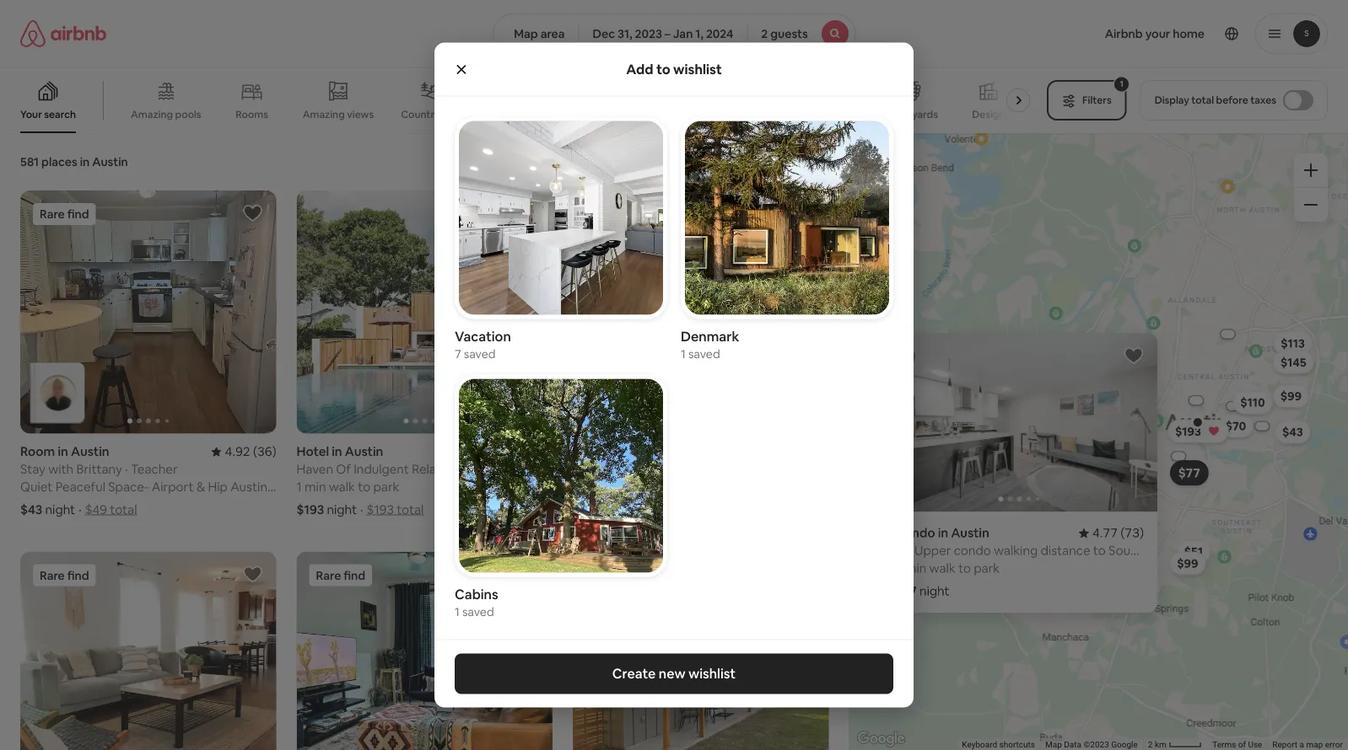 Task type: vqa. For each thing, say whether or not it's contained in the screenshot.
4.77 out of 5 average rating,  73 reviews IMAGE
yes



Task type: describe. For each thing, give the bounding box(es) containing it.
report
[[1273, 740, 1298, 751]]

bungalow
[[573, 444, 632, 460]]

park for condo in austin
[[974, 561, 1000, 577]]

$145 button
[[1273, 351, 1314, 374]]

tiny homes
[[487, 108, 541, 121]]

walk for hotel
[[329, 479, 355, 496]]

–
[[665, 26, 671, 41]]

terms of use link
[[1213, 740, 1263, 751]]

2 km
[[1148, 740, 1169, 751]]

7
[[455, 346, 461, 362]]

$193 inside "button"
[[1175, 424, 1201, 439]]

your
[[20, 108, 42, 121]]

min for condo
[[905, 561, 927, 577]]

group inside google map
showing 32 stays. including 2 saved stays. region
[[882, 333, 1158, 512]]

google map
showing 32 stays. including 2 saved stays. region
[[849, 132, 1348, 751]]

use
[[1248, 740, 1263, 751]]

places
[[41, 154, 77, 170]]

park inside bungalow in austin eastside oasis - near train, ut, dt 3 min walk to park $110 night · $200 total
[[652, 479, 678, 496]]

2 km button
[[1143, 739, 1208, 751]]

to inside dialog
[[656, 60, 670, 78]]

denmark 1 saved
[[681, 328, 739, 362]]

2024
[[706, 26, 733, 41]]

profile element
[[876, 0, 1328, 67]]

austin for condo
[[951, 525, 990, 542]]

near
[[666, 461, 694, 478]]

austin for room
[[71, 444, 109, 460]]

0 horizontal spatial $99 button
[[1170, 552, 1206, 576]]

homes
[[509, 108, 541, 121]]

add to wishlist image
[[1124, 346, 1144, 366]]

google
[[1112, 740, 1138, 751]]

area
[[540, 26, 565, 41]]

$49
[[85, 502, 107, 518]]

play
[[656, 108, 675, 121]]

581
[[20, 154, 39, 170]]

night inside 1 min walk to park $193 night · $193 total
[[327, 502, 357, 518]]

add
[[626, 60, 653, 78]]

1 horizontal spatial $99 button
[[1273, 385, 1310, 408]]

room in austin stay with brittany · teacher
[[20, 444, 178, 478]]

in right places
[[80, 154, 90, 170]]

views
[[347, 108, 374, 121]]

2023
[[635, 26, 662, 41]]

add to wishlist
[[626, 60, 722, 78]]

train,
[[697, 461, 728, 478]]

report a map error
[[1273, 740, 1343, 751]]

condo in austin
[[895, 525, 990, 542]]

tiny
[[487, 108, 507, 121]]

$110 inside button
[[1241, 395, 1265, 411]]

map area button
[[493, 13, 579, 54]]

dec 31, 2023 – jan 1, 2024 button
[[578, 13, 748, 54]]

$113 button
[[1274, 332, 1313, 355]]

$43 for $43 night · $49 total
[[20, 502, 42, 518]]

to inside 1 min walk to park $193 night · $193 total
[[358, 479, 371, 496]]

zoom out image
[[1304, 198, 1318, 212]]

4.77
[[1093, 525, 1118, 542]]

wishlist for denmark, 1 saved group
[[681, 117, 893, 362]]

condo
[[895, 525, 936, 542]]

shortcuts
[[1000, 740, 1035, 751]]

jan
[[673, 26, 693, 41]]

$77 button
[[1170, 461, 1209, 486]]

hotel in austin
[[297, 444, 383, 460]]

4
[[895, 561, 903, 577]]

teacher
[[131, 461, 178, 478]]

new place to stay image
[[513, 444, 553, 460]]

4.77 (73)
[[1093, 525, 1144, 542]]

guests
[[770, 26, 808, 41]]

austin for hotel
[[345, 444, 383, 460]]

dt
[[752, 461, 768, 478]]

$110 button
[[1233, 391, 1273, 415]]

0 horizontal spatial $193
[[297, 502, 324, 518]]

$51 button
[[1177, 541, 1211, 564]]

data
[[1064, 740, 1082, 751]]

total inside button
[[1191, 94, 1214, 107]]

new
[[526, 444, 553, 460]]

· inside bungalow in austin eastside oasis - near train, ut, dt 3 min walk to park $110 night · $200 total
[[635, 502, 638, 518]]

©2023
[[1084, 740, 1109, 751]]

add to wishlist: apartment in austin image
[[519, 565, 539, 585]]

brittany
[[76, 461, 122, 478]]

countryside
[[401, 108, 460, 121]]

cabins for cabins 1 saved
[[455, 586, 498, 604]]

map
[[1307, 740, 1323, 751]]

night inside 4 min walk to park $77 night
[[920, 583, 950, 600]]

1 inside cabins 1 saved
[[455, 604, 460, 620]]

$145
[[1281, 355, 1307, 370]]

vineyards
[[891, 108, 938, 121]]

display total before taxes
[[1155, 94, 1276, 107]]

terms
[[1213, 740, 1236, 751]]

· inside room in austin stay with brittany · teacher
[[125, 461, 128, 478]]

rooms
[[236, 108, 268, 121]]

design
[[972, 108, 1005, 121]]

saved for vacation
[[464, 346, 496, 362]]

vacation 7 saved
[[455, 328, 511, 362]]

$193 total button
[[367, 502, 424, 518]]

$70
[[1226, 419, 1247, 434]]

$200
[[642, 502, 672, 518]]

before
[[1216, 94, 1248, 107]]

$49 total button
[[85, 502, 137, 518]]

oasis
[[624, 461, 656, 478]]

2 for 2 km
[[1148, 740, 1153, 751]]

min inside bungalow in austin eastside oasis - near train, ut, dt 3 min walk to park $110 night · $200 total
[[583, 479, 604, 496]]

add to wishlist: room in austin image
[[243, 203, 263, 224]]

a
[[1300, 740, 1304, 751]]

kitchens
[[823, 108, 864, 121]]

· inside 1 min walk to park $193 night · $193 total
[[360, 502, 363, 518]]

add to wishlist dialog
[[434, 43, 914, 708]]

cabins 1 saved
[[455, 586, 498, 620]]

search
[[44, 108, 76, 121]]

map for map data ©2023 google
[[1046, 740, 1062, 751]]

dec
[[593, 26, 615, 41]]

vacation
[[455, 328, 511, 345]]

wishlist for create new wishlist
[[688, 666, 736, 683]]



Task type: locate. For each thing, give the bounding box(es) containing it.
0 vertical spatial $99 button
[[1273, 385, 1310, 408]]

2 horizontal spatial $193
[[1175, 424, 1201, 439]]

night left the $49
[[45, 502, 75, 518]]

new
[[659, 666, 686, 683]]

1 inside 1 min walk to park $193 night · $193 total
[[297, 479, 302, 496]]

map
[[514, 26, 538, 41], [1046, 740, 1062, 751]]

min inside 1 min walk to park $193 night · $193 total
[[305, 479, 326, 496]]

1 vertical spatial $77
[[895, 583, 917, 600]]

map left data
[[1046, 740, 1062, 751]]

cabins inside group
[[575, 108, 608, 121]]

$110 down '3'
[[573, 502, 599, 518]]

1 vertical spatial cabins
[[455, 586, 498, 604]]

austin for bungalow
[[647, 444, 686, 460]]

to down condo in austin
[[959, 561, 971, 577]]

saved inside cabins 1 saved
[[462, 604, 494, 620]]

wishlist for cabins, 1 saved group
[[455, 375, 667, 620]]

0 vertical spatial cabins
[[575, 108, 608, 121]]

night left the $193 total button
[[327, 502, 357, 518]]

create
[[612, 666, 656, 683]]

in for condo
[[938, 525, 949, 542]]

display total before taxes button
[[1140, 80, 1328, 121]]

0 vertical spatial wishlist
[[673, 60, 722, 78]]

$193 up $77 button
[[1175, 424, 1201, 439]]

$193 down hotel in austin
[[367, 502, 394, 518]]

to right add
[[656, 60, 670, 78]]

$43 inside button
[[1283, 425, 1304, 440]]

2 horizontal spatial min
[[905, 561, 927, 577]]

$99
[[1281, 389, 1302, 404], [1177, 556, 1199, 572]]

$43 button
[[1275, 421, 1311, 444]]

saved
[[464, 346, 496, 362], [688, 346, 720, 362], [462, 604, 494, 620]]

1 horizontal spatial $110
[[1241, 395, 1265, 411]]

0 horizontal spatial min
[[305, 479, 326, 496]]

1 horizontal spatial amazing
[[303, 108, 345, 121]]

google image
[[854, 729, 909, 751]]

0 horizontal spatial walk
[[329, 479, 355, 496]]

$110 up $70 'button'
[[1241, 395, 1265, 411]]

0 vertical spatial $43
[[1283, 425, 1304, 440]]

austin inside google map
showing 32 stays. including 2 saved stays. region
[[951, 525, 990, 542]]

park down -
[[652, 479, 678, 496]]

group containing amazing views
[[0, 67, 1037, 133]]

walk down oasis
[[607, 479, 633, 496]]

park inside 4 min walk to park $77 night
[[974, 561, 1000, 577]]

bungalow in austin eastside oasis - near train, ut, dt 3 min walk to park $110 night · $200 total
[[573, 444, 768, 518]]

1 horizontal spatial park
[[652, 479, 678, 496]]

add to wishlist: home in austin image
[[243, 565, 263, 585]]

night left $200
[[602, 502, 632, 518]]

austin up brittany on the bottom left
[[71, 444, 109, 460]]

park up the $193 total button
[[373, 479, 399, 496]]

in up oasis
[[634, 444, 645, 460]]

1 horizontal spatial min
[[583, 479, 604, 496]]

$77 inside 4 min walk to park $77 night
[[895, 583, 917, 600]]

amazing
[[303, 108, 345, 121], [131, 108, 173, 121]]

amazing left pools
[[131, 108, 173, 121]]

map left area
[[514, 26, 538, 41]]

2 guests
[[761, 26, 808, 41]]

map area
[[514, 26, 565, 41]]

· left the $193 total button
[[360, 502, 363, 518]]

2
[[761, 26, 768, 41], [1148, 740, 1153, 751]]

in inside bungalow in austin eastside oasis - near train, ut, dt 3 min walk to park $110 night · $200 total
[[634, 444, 645, 460]]

error
[[1325, 740, 1343, 751]]

1 vertical spatial $99
[[1177, 556, 1199, 572]]

$200 total button
[[642, 502, 701, 518]]

walk down condo in austin
[[930, 561, 956, 577]]

walk inside 1 min walk to park $193 night · $193 total
[[329, 479, 355, 496]]

park down condo in austin
[[974, 561, 1000, 577]]

in inside region
[[938, 525, 949, 542]]

map inside map area button
[[514, 26, 538, 41]]

$70 button
[[1218, 415, 1254, 438]]

cabins for cabins
[[575, 108, 608, 121]]

remove from wishlist: hotel in austin image
[[519, 203, 539, 224]]

wishlist right new
[[688, 666, 736, 683]]

wishlist down 1,
[[673, 60, 722, 78]]

1 min walk to park $193 night · $193 total
[[297, 479, 424, 518]]

581 places in austin
[[20, 154, 128, 170]]

1 vertical spatial 2
[[1148, 740, 1153, 751]]

-
[[658, 461, 663, 478]]

amazing for amazing views
[[303, 108, 345, 121]]

wishlist inside button
[[688, 666, 736, 683]]

taxes
[[1250, 94, 1276, 107]]

1 horizontal spatial $43
[[1283, 425, 1304, 440]]

to inside bungalow in austin eastside oasis - near train, ut, dt 3 min walk to park $110 night · $200 total
[[636, 479, 649, 496]]

1 vertical spatial map
[[1046, 740, 1062, 751]]

cabins inside group
[[455, 586, 498, 604]]

keyboard shortcuts
[[962, 740, 1035, 751]]

saved inside vacation 7 saved
[[464, 346, 496, 362]]

2 inside 'button'
[[761, 26, 768, 41]]

min
[[305, 479, 326, 496], [583, 479, 604, 496], [905, 561, 927, 577]]

walk inside 4 min walk to park $77 night
[[930, 561, 956, 577]]

2 guests button
[[747, 13, 855, 54]]

1 vertical spatial wishlist
[[688, 666, 736, 683]]

display
[[1155, 94, 1189, 107]]

0 horizontal spatial 2
[[761, 26, 768, 41]]

$139
[[964, 473, 990, 488]]

2 for 2 guests
[[761, 26, 768, 41]]

1 horizontal spatial map
[[1046, 740, 1062, 751]]

1,
[[695, 26, 704, 41]]

0 horizontal spatial $110
[[573, 502, 599, 518]]

austin up 4 min walk to park $77 night
[[951, 525, 990, 542]]

4.92 out of 5 average rating,  36 reviews image
[[211, 444, 276, 460]]

min right '4'
[[905, 561, 927, 577]]

$110 inside bungalow in austin eastside oasis - near train, ut, dt 3 min walk to park $110 night · $200 total
[[573, 502, 599, 518]]

austin inside room in austin stay with brittany · teacher
[[71, 444, 109, 460]]

map for map area
[[514, 26, 538, 41]]

report a map error link
[[1273, 740, 1343, 751]]

keyboard shortcuts button
[[962, 740, 1035, 751]]

1 vertical spatial $99 button
[[1170, 552, 1206, 576]]

· left $200
[[635, 502, 638, 518]]

group
[[0, 67, 1037, 133], [20, 191, 276, 434], [297, 191, 553, 434], [573, 191, 829, 434], [882, 333, 1158, 512], [20, 552, 276, 751], [297, 552, 553, 751], [573, 552, 829, 751]]

austin right places
[[92, 154, 128, 170]]

austin inside bungalow in austin eastside oasis - near train, ut, dt 3 min walk to park $110 night · $200 total
[[647, 444, 686, 460]]

austin up 1 min walk to park $193 night · $193 total
[[345, 444, 383, 460]]

walk down hotel in austin
[[329, 479, 355, 496]]

1
[[1120, 78, 1124, 89], [681, 346, 686, 362], [297, 479, 302, 496], [455, 604, 460, 620]]

total inside bungalow in austin eastside oasis - near train, ut, dt 3 min walk to park $110 night · $200 total
[[674, 502, 701, 518]]

with
[[48, 461, 74, 478]]

1 vertical spatial $43
[[20, 502, 42, 518]]

terms of use
[[1213, 740, 1263, 751]]

zoom in image
[[1304, 164, 1318, 177]]

$51
[[1185, 545, 1203, 560]]

austin up -
[[647, 444, 686, 460]]

0 horizontal spatial $99
[[1177, 556, 1199, 572]]

2 left km
[[1148, 740, 1153, 751]]

room
[[20, 444, 55, 460]]

wishlist for vacation, 7 saved group
[[455, 117, 667, 362]]

in
[[80, 154, 90, 170], [58, 444, 68, 460], [332, 444, 342, 460], [634, 444, 645, 460], [938, 525, 949, 542]]

park inside 1 min walk to park $193 night · $193 total
[[373, 479, 399, 496]]

chef's
[[791, 108, 821, 121]]

0 horizontal spatial amazing
[[131, 108, 173, 121]]

to
[[656, 60, 670, 78], [358, 479, 371, 496], [636, 479, 649, 496], [959, 561, 971, 577]]

$77 inside button
[[1179, 465, 1201, 482]]

$43
[[1283, 425, 1304, 440], [20, 502, 42, 518]]

amazing pools
[[131, 108, 201, 121]]

0 vertical spatial $110
[[1241, 395, 1265, 411]]

1 vertical spatial $110
[[573, 502, 599, 518]]

0 horizontal spatial cabins
[[455, 586, 498, 604]]

1 horizontal spatial $193
[[367, 502, 394, 518]]

walk inside bungalow in austin eastside oasis - near train, ut, dt 3 min walk to park $110 night · $200 total
[[607, 479, 633, 496]]

of
[[1238, 740, 1246, 751]]

min down hotel
[[305, 479, 326, 496]]

$77 down '4'
[[895, 583, 917, 600]]

in right condo at right
[[938, 525, 949, 542]]

1 horizontal spatial 2
[[1148, 740, 1153, 751]]

wishlist for add to wishlist
[[673, 60, 722, 78]]

1 inside denmark 1 saved
[[681, 346, 686, 362]]

to up the $193 total button
[[358, 479, 371, 496]]

1 horizontal spatial $77
[[1179, 465, 1201, 482]]

4.92 (36)
[[225, 444, 276, 460]]

None search field
[[493, 13, 855, 54]]

1 horizontal spatial walk
[[607, 479, 633, 496]]

in right hotel
[[332, 444, 342, 460]]

0 horizontal spatial map
[[514, 26, 538, 41]]

in up with
[[58, 444, 68, 460]]

to inside 4 min walk to park $77 night
[[959, 561, 971, 577]]

cabins
[[575, 108, 608, 121], [455, 586, 498, 604]]

walk for condo
[[930, 561, 956, 577]]

in for room
[[58, 444, 68, 460]]

1 horizontal spatial $99
[[1281, 389, 1302, 404]]

create new wishlist button
[[455, 654, 893, 695]]

in inside room in austin stay with brittany · teacher
[[58, 444, 68, 460]]

amazing for amazing pools
[[131, 108, 173, 121]]

$43 down stay
[[20, 502, 42, 518]]

3
[[573, 479, 580, 496]]

total inside 1 min walk to park $193 night · $193 total
[[397, 502, 424, 518]]

add to wishlist: bungalow in austin image
[[795, 203, 816, 224]]

· right brittany on the bottom left
[[125, 461, 128, 478]]

ut,
[[731, 461, 749, 478]]

2 left guests
[[761, 26, 768, 41]]

keyboard
[[962, 740, 998, 751]]

$43 right $70 'button'
[[1283, 425, 1304, 440]]

in for hotel
[[332, 444, 342, 460]]

hotel
[[297, 444, 329, 460]]

total
[[1191, 94, 1214, 107], [110, 502, 137, 518], [397, 502, 424, 518], [674, 502, 701, 518]]

eastside
[[573, 461, 622, 478]]

0 vertical spatial 2
[[761, 26, 768, 41]]

4.77 out of 5 average rating,  73 reviews image
[[1079, 525, 1144, 542]]

0 horizontal spatial $77
[[895, 583, 917, 600]]

4 min walk to park $77 night
[[895, 561, 1000, 600]]

park for hotel in austin
[[373, 479, 399, 496]]

2 horizontal spatial park
[[974, 561, 1000, 577]]

1 horizontal spatial cabins
[[575, 108, 608, 121]]

lakefront
[[717, 108, 763, 121]]

$193 down hotel
[[297, 502, 324, 518]]

none search field containing map area
[[493, 13, 855, 54]]

·
[[125, 461, 128, 478], [79, 502, 82, 518], [360, 502, 363, 518], [635, 502, 638, 518]]

denmark
[[681, 328, 739, 345]]

$43 night · $49 total
[[20, 502, 137, 518]]

amazing left views
[[303, 108, 345, 121]]

min right '3'
[[583, 479, 604, 496]]

2 inside button
[[1148, 740, 1153, 751]]

to down oasis
[[636, 479, 649, 496]]

0 vertical spatial $77
[[1179, 465, 1201, 482]]

$43 for $43
[[1283, 425, 1304, 440]]

night inside bungalow in austin eastside oasis - near train, ut, dt 3 min walk to park $110 night · $200 total
[[602, 502, 632, 518]]

create new wishlist
[[612, 666, 736, 683]]

0 horizontal spatial $43
[[20, 502, 42, 518]]

min inside 4 min walk to park $77 night
[[905, 561, 927, 577]]

dec 31, 2023 – jan 1, 2024
[[593, 26, 733, 41]]

saved for denmark
[[688, 346, 720, 362]]

$193 button
[[1168, 420, 1229, 444]]

min for hotel
[[305, 479, 326, 496]]

park
[[373, 479, 399, 496], [652, 479, 678, 496], [974, 561, 1000, 577]]

2 horizontal spatial walk
[[930, 561, 956, 577]]

night down condo in austin
[[920, 583, 950, 600]]

walk
[[329, 479, 355, 496], [607, 479, 633, 496], [930, 561, 956, 577]]

saved inside denmark 1 saved
[[688, 346, 720, 362]]

your search
[[20, 108, 76, 121]]

· left the $49
[[79, 502, 82, 518]]

night
[[45, 502, 75, 518], [327, 502, 357, 518], [602, 502, 632, 518], [920, 583, 950, 600]]

0 vertical spatial map
[[514, 26, 538, 41]]

$77 down $193 "button"
[[1179, 465, 1201, 482]]

31,
[[618, 26, 632, 41]]

0 vertical spatial $99
[[1281, 389, 1302, 404]]

$77
[[1179, 465, 1201, 482], [895, 583, 917, 600]]

in for bungalow
[[634, 444, 645, 460]]

0 horizontal spatial park
[[373, 479, 399, 496]]

saved for cabins
[[462, 604, 494, 620]]



